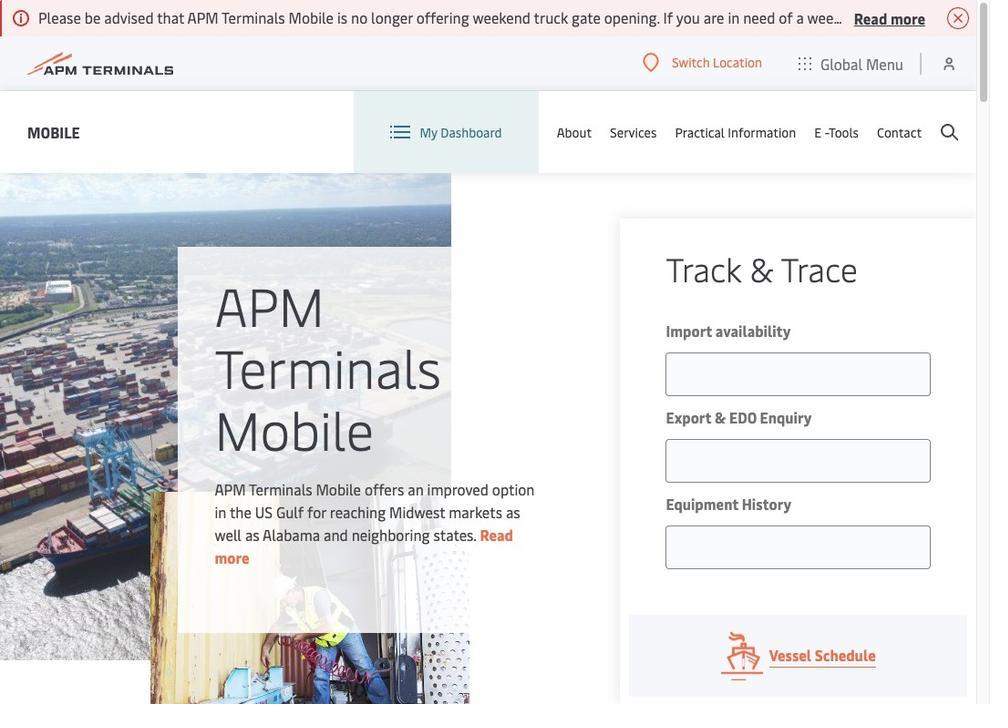Task type: vqa. For each thing, say whether or not it's contained in the screenshot.
EDO in the bottom right of the page
yes



Task type: describe. For each thing, give the bounding box(es) containing it.
more for read more link
[[215, 548, 249, 568]]

2 gate from the left
[[869, 7, 898, 27]]

-
[[825, 124, 829, 141]]

be
[[85, 7, 101, 27]]

you
[[676, 7, 700, 27]]

0 horizontal spatial as
[[245, 525, 260, 545]]

1 gate from the left
[[572, 7, 601, 27]]

1 horizontal spatial as
[[506, 502, 520, 522]]

e -tools
[[815, 124, 859, 141]]

edo
[[729, 408, 757, 428]]

menu
[[866, 53, 904, 73]]

forward
[[941, 7, 990, 27]]

availability
[[716, 321, 791, 341]]

mobile inside apm terminals mobile offers an improved option in the us gulf for reaching midwest markets as well as alabama and neighboring states.
[[316, 479, 361, 499]]

markets
[[449, 502, 502, 522]]

0 vertical spatial apm
[[187, 7, 218, 27]]

enquiry
[[760, 408, 812, 428]]

xin da yang zhou  docked at apm terminals mobile image
[[0, 173, 452, 661]]

practical information
[[675, 124, 796, 141]]

global menu button
[[781, 36, 922, 91]]

tools
[[829, 124, 859, 141]]

about button
[[557, 91, 592, 173]]

vessel schedule
[[769, 646, 876, 666]]

option
[[492, 479, 535, 499]]

1 horizontal spatial in
[[728, 7, 740, 27]]

no
[[351, 7, 368, 27]]

of
[[779, 7, 793, 27]]

please
[[38, 7, 81, 27]]

read for read more link
[[480, 525, 513, 545]]

trace
[[781, 246, 858, 291]]

terminals for apm terminals mobile
[[215, 331, 441, 403]]

my
[[420, 124, 438, 141]]

history
[[742, 494, 792, 514]]

apm terminals mobile offers an improved option in the us gulf for reaching midwest markets as well as alabama and neighboring states.
[[215, 479, 535, 545]]

mobile link
[[27, 121, 80, 144]]

schedule
[[815, 646, 876, 666]]

2 weekend from the left
[[808, 7, 865, 27]]

gulf
[[276, 502, 304, 522]]

and
[[324, 525, 348, 545]]

services
[[610, 124, 657, 141]]

that
[[157, 7, 184, 27]]

information
[[728, 124, 796, 141]]

alabama
[[263, 525, 320, 545]]

read more link
[[215, 525, 513, 568]]

going
[[902, 7, 938, 27]]

mobile inside apm terminals mobile
[[215, 393, 374, 465]]

0 vertical spatial terminals
[[222, 7, 285, 27]]

switch location button
[[643, 53, 762, 73]]

practical
[[675, 124, 725, 141]]

vessel
[[769, 646, 812, 666]]

an
[[408, 479, 424, 499]]



Task type: locate. For each thing, give the bounding box(es) containing it.
1 vertical spatial &
[[715, 408, 726, 428]]

the
[[230, 502, 252, 522]]

as
[[506, 502, 520, 522], [245, 525, 260, 545]]

equipment
[[666, 494, 739, 514]]

global
[[821, 53, 863, 73]]

my dashboard button
[[391, 91, 502, 173]]

offers
[[365, 479, 404, 499]]

read more up menu
[[854, 8, 926, 28]]

1 horizontal spatial more
[[891, 8, 926, 28]]

1 vertical spatial as
[[245, 525, 260, 545]]

mobile
[[289, 7, 334, 27], [27, 122, 80, 142], [215, 393, 374, 465], [316, 479, 361, 499]]

terminals inside apm terminals mobile offers an improved option in the us gulf for reaching midwest markets as well as alabama and neighboring states.
[[249, 479, 312, 499]]

apm inside apm terminals mobile
[[215, 269, 325, 341]]

weekend
[[473, 7, 531, 27], [808, 7, 865, 27]]

well
[[215, 525, 242, 545]]

weekend left the truck
[[473, 7, 531, 27]]

as down option
[[506, 502, 520, 522]]

1 horizontal spatial &
[[750, 246, 774, 291]]

improved
[[427, 479, 489, 499]]

services button
[[610, 91, 657, 173]]

apm
[[187, 7, 218, 27], [215, 269, 325, 341], [215, 479, 246, 499]]

read
[[854, 8, 888, 28], [480, 525, 513, 545]]

0 horizontal spatial read
[[480, 525, 513, 545]]

apm terminals mobile
[[215, 269, 441, 465]]

in inside apm terminals mobile offers an improved option in the us gulf for reaching midwest markets as well as alabama and neighboring states.
[[215, 502, 226, 522]]

0 vertical spatial read more
[[854, 8, 926, 28]]

contact button
[[877, 91, 922, 173]]

apm for apm terminals mobile offers an improved option in the us gulf for reaching midwest markets as well as alabama and neighboring states.
[[215, 479, 246, 499]]

0 vertical spatial more
[[891, 8, 926, 28]]

& for edo
[[715, 408, 726, 428]]

1 vertical spatial in
[[215, 502, 226, 522]]

1 vertical spatial terminals
[[215, 331, 441, 403]]

0 vertical spatial &
[[750, 246, 774, 291]]

read for read more button
[[854, 8, 888, 28]]

2 vertical spatial apm
[[215, 479, 246, 499]]

more down the well
[[215, 548, 249, 568]]

e -tools button
[[815, 91, 859, 173]]

location
[[713, 54, 762, 71]]

close alert image
[[947, 7, 969, 29]]

if
[[663, 7, 673, 27]]

longer
[[371, 7, 413, 27]]

0 horizontal spatial gate
[[572, 7, 601, 27]]

read down markets
[[480, 525, 513, 545]]

1 vertical spatial read more
[[215, 525, 513, 568]]

1 vertical spatial more
[[215, 548, 249, 568]]

1 horizontal spatial weekend
[[808, 7, 865, 27]]

2 vertical spatial terminals
[[249, 479, 312, 499]]

read more down reaching
[[215, 525, 513, 568]]

1 horizontal spatial gate
[[869, 7, 898, 27]]

read more button
[[854, 6, 926, 29]]

1 vertical spatial read
[[480, 525, 513, 545]]

mobile secondary image
[[151, 492, 470, 705]]

about
[[557, 124, 592, 141]]

switch location
[[672, 54, 762, 71]]

us
[[255, 502, 273, 522]]

gate left going
[[869, 7, 898, 27]]

practical information button
[[675, 91, 796, 173]]

global menu
[[821, 53, 904, 73]]

reaching
[[330, 502, 386, 522]]

0 horizontal spatial read more
[[215, 525, 513, 568]]

1 vertical spatial apm
[[215, 269, 325, 341]]

read up global menu
[[854, 8, 888, 28]]

terminals
[[222, 7, 285, 27], [215, 331, 441, 403], [249, 479, 312, 499]]

in left the
[[215, 502, 226, 522]]

track
[[666, 246, 742, 291]]

states.
[[433, 525, 476, 545]]

more for read more button
[[891, 8, 926, 28]]

1 horizontal spatial read
[[854, 8, 888, 28]]

0 vertical spatial read
[[854, 8, 888, 28]]

0 horizontal spatial in
[[215, 502, 226, 522]]

import availability
[[666, 321, 791, 341]]

e
[[815, 124, 822, 141]]

0 horizontal spatial &
[[715, 408, 726, 428]]

are
[[704, 7, 725, 27]]

gate
[[572, 7, 601, 27], [869, 7, 898, 27]]

in right are
[[728, 7, 740, 27]]

& for trace
[[750, 246, 774, 291]]

read inside read more
[[480, 525, 513, 545]]

switch
[[672, 54, 710, 71]]

dashboard
[[441, 124, 502, 141]]

0 horizontal spatial more
[[215, 548, 249, 568]]

more
[[891, 8, 926, 28], [215, 548, 249, 568]]

read more for read more button
[[854, 8, 926, 28]]

opening.
[[604, 7, 660, 27]]

gate right the truck
[[572, 7, 601, 27]]

1 weekend from the left
[[473, 7, 531, 27]]

for
[[307, 502, 326, 522]]

&
[[750, 246, 774, 291], [715, 408, 726, 428]]

my dashboard
[[420, 124, 502, 141]]

equipment history
[[666, 494, 792, 514]]

weekend right a
[[808, 7, 865, 27]]

export & edo enquiry
[[666, 408, 812, 428]]

midwest
[[389, 502, 445, 522]]

please be advised that apm terminals mobile is no longer offering weekend truck gate opening. if you are in need of a weekend gate going forward
[[38, 7, 990, 27]]

contact
[[877, 124, 922, 141]]

read more
[[854, 8, 926, 28], [215, 525, 513, 568]]

neighboring
[[352, 525, 430, 545]]

offering
[[416, 7, 469, 27]]

terminals for apm terminals mobile offers an improved option in the us gulf for reaching midwest markets as well as alabama and neighboring states.
[[249, 479, 312, 499]]

vessel schedule link
[[630, 616, 968, 698]]

import
[[666, 321, 712, 341]]

truck
[[534, 7, 568, 27]]

need
[[743, 7, 775, 27]]

is
[[337, 7, 348, 27]]

advised
[[104, 7, 154, 27]]

apm for apm terminals mobile
[[215, 269, 325, 341]]

read more for read more link
[[215, 525, 513, 568]]

& left edo
[[715, 408, 726, 428]]

export
[[666, 408, 712, 428]]

more left "close alert" image on the top right
[[891, 8, 926, 28]]

track & trace
[[666, 246, 858, 291]]

more inside read more
[[215, 548, 249, 568]]

apm inside apm terminals mobile offers an improved option in the us gulf for reaching midwest markets as well as alabama and neighboring states.
[[215, 479, 246, 499]]

a
[[797, 7, 804, 27]]

read inside button
[[854, 8, 888, 28]]

0 vertical spatial in
[[728, 7, 740, 27]]

as right the well
[[245, 525, 260, 545]]

in
[[728, 7, 740, 27], [215, 502, 226, 522]]

& left trace
[[750, 246, 774, 291]]

0 vertical spatial as
[[506, 502, 520, 522]]

0 horizontal spatial weekend
[[473, 7, 531, 27]]

1 horizontal spatial read more
[[854, 8, 926, 28]]

more inside button
[[891, 8, 926, 28]]



